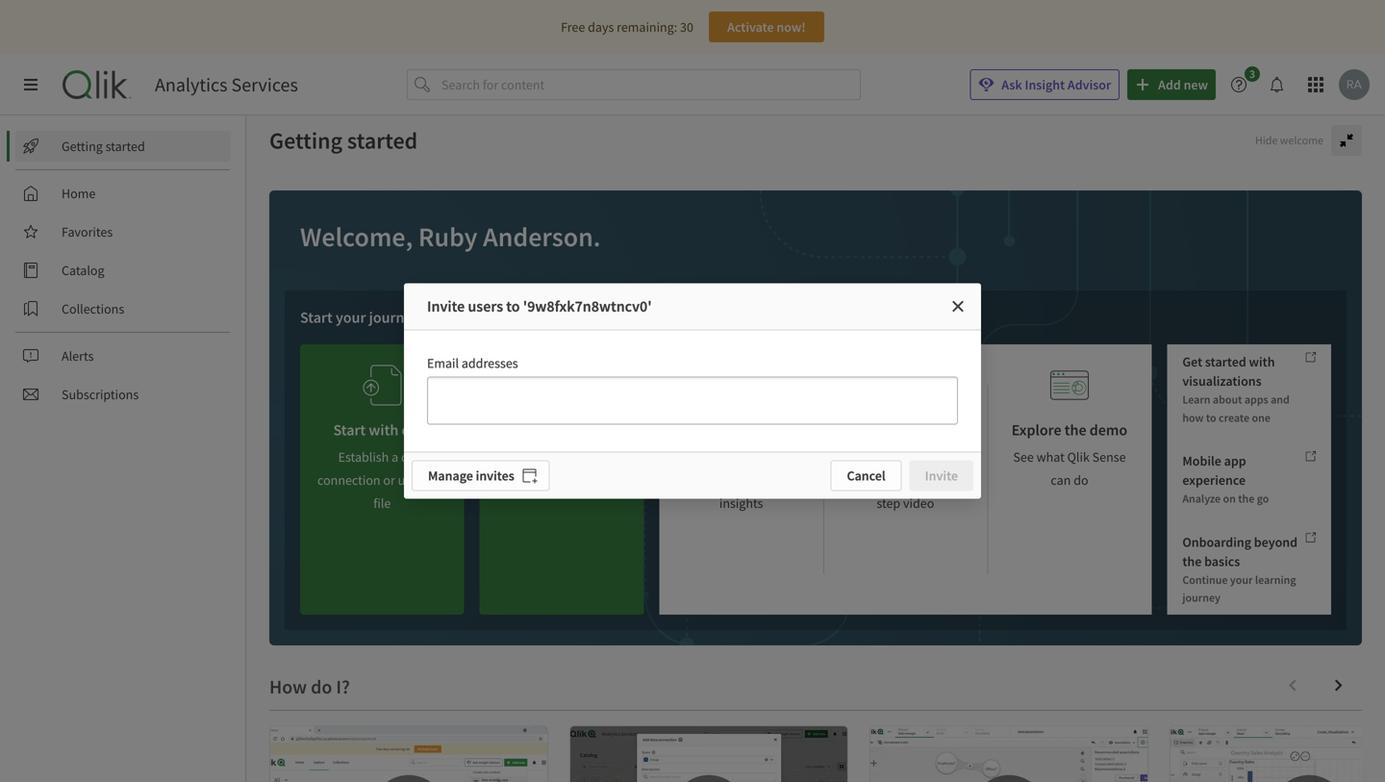 Task type: vqa. For each thing, say whether or not it's contained in the screenshot.


Task type: describe. For each thing, give the bounding box(es) containing it.
your inside onboarding beyond the basics continue your learning journey
[[1231, 572, 1253, 587]]

cancel button
[[831, 460, 902, 491]]

on
[[1223, 491, 1236, 506]]

email addresses
[[427, 355, 518, 372]]

create
[[1219, 410, 1250, 425]]

alerts
[[62, 347, 94, 365]]

data for learn how to analyze data
[[918, 444, 947, 463]]

welcome,
[[300, 220, 413, 254]]

analytics
[[155, 73, 228, 97]]

now!
[[777, 18, 806, 36]]

started inside 'get started with visualizations learn about apps and how to create one'
[[1206, 353, 1247, 370]]

see
[[1014, 448, 1034, 466]]

how inside 'get started with visualizations learn about apps and how to create one'
[[1183, 410, 1204, 425]]

learn for learn how to analyze data follow this step-by- step video
[[863, 420, 900, 440]]

free
[[561, 18, 585, 36]]

go
[[1257, 491, 1270, 506]]

via
[[568, 441, 585, 458]]

analytics services element
[[155, 73, 298, 97]]

getting started inside 'welcome, ruby anderson.' main content
[[269, 126, 418, 155]]

the inside onboarding beyond the basics continue your learning journey
[[1183, 553, 1202, 570]]

ask insight advisor button
[[970, 69, 1120, 100]]

alerts link
[[15, 341, 231, 371]]

catalog
[[62, 262, 104, 279]]

invites
[[476, 467, 515, 484]]

email
[[427, 355, 459, 372]]

start
[[300, 308, 333, 327]]

getting started link
[[15, 131, 231, 162]]

follow
[[851, 471, 888, 489]]

favorites
[[62, 223, 113, 241]]

ask
[[1002, 76, 1023, 93]]

sample
[[744, 420, 793, 440]]

step-
[[915, 471, 943, 489]]

hide welcome image
[[1339, 133, 1355, 148]]

2 vertical spatial users
[[536, 441, 566, 458]]

this
[[891, 471, 912, 489]]

navigation pane element
[[0, 123, 245, 418]]

mobile app experience analyze on the go
[[1183, 452, 1270, 506]]

collections link
[[15, 293, 231, 324]]

manage invites
[[428, 467, 515, 484]]

free days remaining: 30
[[561, 18, 694, 36]]

activate now! link
[[709, 12, 825, 42]]

do
[[1074, 471, 1089, 489]]

analyze inside the mobile app experience analyze on the go
[[1183, 491, 1221, 506]]

learning
[[1256, 572, 1297, 587]]

1 horizontal spatial started
[[347, 126, 418, 155]]

ask insight advisor
[[1002, 76, 1112, 93]]

catalog link
[[15, 255, 231, 286]]

invite users to '9w8fxk7n8wtncv0'
[[427, 297, 652, 316]]

getting started inside "link"
[[62, 138, 145, 155]]

video
[[904, 495, 935, 512]]

email.
[[588, 441, 622, 458]]

and
[[1271, 392, 1290, 407]]

cancel
[[847, 467, 886, 484]]

one
[[1252, 410, 1271, 425]]

remaining:
[[617, 18, 678, 36]]

visualizations
[[1183, 372, 1262, 390]]

to inside analyze sample data experience data to insights
[[782, 471, 793, 489]]

beyond
[[1255, 533, 1298, 551]]

continue
[[1183, 572, 1228, 587]]

activate
[[728, 18, 774, 36]]

0 vertical spatial journey
[[369, 308, 420, 327]]

basics inside onboarding beyond the basics continue your learning journey
[[1205, 553, 1241, 570]]

get
[[1183, 353, 1203, 370]]

addresses
[[462, 355, 518, 372]]

anderson.
[[483, 220, 601, 254]]

data up experience
[[727, 444, 756, 463]]

'9w8fxk7n8wtncv0'
[[523, 297, 652, 316]]

favorites link
[[15, 216, 231, 247]]

learn for learn the basics
[[480, 308, 516, 327]]

advisor
[[1068, 76, 1112, 93]]

explore the demo image
[[1051, 360, 1089, 411]]

get started with visualizations learn about apps and how to create one
[[1183, 353, 1290, 425]]

0 horizontal spatial basics
[[543, 308, 583, 327]]



Task type: locate. For each thing, give the bounding box(es) containing it.
basics
[[543, 308, 583, 327], [1205, 553, 1241, 570]]

invite users image
[[543, 352, 581, 403]]

users for users
[[565, 413, 600, 432]]

learn how to analyze data follow this step-by- step video
[[851, 420, 961, 512]]

2 horizontal spatial started
[[1206, 353, 1247, 370]]

1 vertical spatial your
[[1231, 572, 1253, 587]]

0 horizontal spatial getting
[[62, 138, 103, 155]]

invite for invite users invite users via email.
[[524, 413, 562, 432]]

1 horizontal spatial your
[[1231, 572, 1253, 587]]

started
[[347, 126, 418, 155], [105, 138, 145, 155], [1206, 353, 1247, 370]]

to up addresses
[[506, 297, 520, 316]]

0 vertical spatial your
[[336, 308, 366, 327]]

journey inside onboarding beyond the basics continue your learning journey
[[1183, 590, 1221, 605]]

your
[[336, 308, 366, 327], [1231, 572, 1253, 587]]

to inside 'get started with visualizations learn about apps and how to create one'
[[1207, 410, 1217, 425]]

learn the basics
[[480, 308, 583, 327]]

invite down invite users image
[[524, 413, 562, 432]]

0 horizontal spatial started
[[105, 138, 145, 155]]

apps
[[1245, 392, 1269, 407]]

data inside learn how to analyze data follow this step-by- step video
[[918, 444, 947, 463]]

getting up home
[[62, 138, 103, 155]]

1 vertical spatial invite
[[524, 413, 562, 432]]

1 horizontal spatial basics
[[1205, 553, 1241, 570]]

by-
[[943, 471, 961, 489]]

learn
[[480, 308, 516, 327], [1183, 392, 1211, 407], [863, 420, 900, 440]]

demo
[[1090, 420, 1128, 440]]

1 horizontal spatial getting
[[269, 126, 343, 155]]

how left create
[[1183, 410, 1204, 425]]

invite up the invites
[[502, 441, 533, 458]]

0 vertical spatial users
[[468, 297, 503, 316]]

getting inside "link"
[[62, 138, 103, 155]]

mobile
[[1183, 452, 1222, 470]]

data for analyze sample data
[[754, 471, 779, 489]]

getting down services
[[269, 126, 343, 155]]

data up step-
[[918, 444, 947, 463]]

invite users invite users via email.
[[502, 413, 622, 458]]

how up analyze
[[903, 420, 932, 440]]

app
[[1225, 452, 1247, 470]]

2 vertical spatial learn
[[863, 420, 900, 440]]

0 vertical spatial invite
[[427, 297, 465, 316]]

to inside invite users to '9w8fxk7n8wtncv0' dialog
[[506, 297, 520, 316]]

experience
[[690, 471, 751, 489]]

services
[[231, 73, 298, 97]]

with
[[1249, 353, 1275, 370]]

analyze up experience
[[690, 420, 741, 440]]

0 horizontal spatial journey
[[369, 308, 420, 327]]

30
[[680, 18, 694, 36]]

analyze
[[864, 444, 915, 463]]

analytics services
[[155, 73, 298, 97]]

1 vertical spatial basics
[[1205, 553, 1241, 570]]

basics up invite users image
[[543, 308, 583, 327]]

to up by- at the right bottom of page
[[935, 420, 949, 440]]

started inside "link"
[[105, 138, 145, 155]]

learn inside 'get started with visualizations learn about apps and how to create one'
[[1183, 392, 1211, 407]]

invite users to '9w8fxk7n8wtncv0' dialog
[[404, 283, 981, 499]]

basics down onboarding
[[1205, 553, 1241, 570]]

0 horizontal spatial getting started
[[62, 138, 145, 155]]

1 horizontal spatial getting started
[[269, 126, 418, 155]]

welcome, ruby anderson. main content
[[246, 102, 1386, 782]]

users
[[468, 297, 503, 316], [565, 413, 600, 432], [536, 441, 566, 458]]

the
[[519, 308, 540, 327], [1065, 420, 1087, 440], [1239, 491, 1255, 506], [1183, 553, 1202, 570]]

2 vertical spatial invite
[[502, 441, 533, 458]]

insight
[[1025, 76, 1065, 93]]

getting started
[[269, 126, 418, 155], [62, 138, 145, 155]]

0 horizontal spatial learn
[[480, 308, 516, 327]]

the inside explore the demo see what qlik sense can do
[[1065, 420, 1087, 440]]

0 horizontal spatial analyze
[[690, 420, 741, 440]]

1 horizontal spatial analyze
[[1183, 491, 1221, 506]]

experience
[[1183, 472, 1246, 489]]

users up addresses
[[468, 297, 503, 316]]

learn up analyze
[[863, 420, 900, 440]]

home link
[[15, 178, 231, 209]]

1 vertical spatial analyze
[[1183, 491, 1221, 506]]

learn left about
[[1183, 392, 1211, 407]]

2 horizontal spatial learn
[[1183, 392, 1211, 407]]

close sidebar menu image
[[23, 77, 38, 92]]

data up insights
[[754, 471, 779, 489]]

insights
[[720, 495, 763, 512]]

getting
[[269, 126, 343, 155], [62, 138, 103, 155]]

journey right start
[[369, 308, 420, 327]]

manage invites button
[[412, 460, 550, 491]]

about
[[1213, 392, 1243, 407]]

0 horizontal spatial your
[[336, 308, 366, 327]]

0 vertical spatial learn
[[480, 308, 516, 327]]

manage
[[428, 467, 473, 484]]

users for '9w8fxk7n8wtncv0'
[[468, 297, 503, 316]]

invite inside dialog
[[427, 297, 465, 316]]

how
[[1183, 410, 1204, 425], [903, 420, 932, 440]]

0 vertical spatial analyze
[[690, 420, 741, 440]]

users inside dialog
[[468, 297, 503, 316]]

to
[[506, 297, 520, 316], [1207, 410, 1217, 425], [935, 420, 949, 440], [782, 471, 793, 489]]

to inside learn how to analyze data follow this step-by- step video
[[935, 420, 949, 440]]

invite for invite users to '9w8fxk7n8wtncv0'
[[427, 297, 465, 316]]

how inside learn how to analyze data follow this step-by- step video
[[903, 420, 932, 440]]

your right start
[[336, 308, 366, 327]]

analyze sample data experience data to insights
[[690, 420, 793, 512]]

journey down continue
[[1183, 590, 1221, 605]]

explore
[[1012, 420, 1062, 440]]

days
[[588, 18, 614, 36]]

learn how to analyze data image
[[887, 360, 925, 411]]

analyze
[[690, 420, 741, 440], [1183, 491, 1221, 506]]

0 vertical spatial basics
[[543, 308, 583, 327]]

analyze down experience
[[1183, 491, 1221, 506]]

1 horizontal spatial how
[[1183, 410, 1204, 425]]

subscriptions
[[62, 386, 139, 403]]

analyze sample data image
[[722, 360, 761, 411]]

the inside the mobile app experience analyze on the go
[[1239, 491, 1255, 506]]

onboarding
[[1183, 533, 1252, 551]]

invite up the email
[[427, 297, 465, 316]]

explore the demo see what qlik sense can do
[[1012, 420, 1128, 489]]

start your journey
[[300, 308, 420, 327]]

what
[[1037, 448, 1065, 466]]

can
[[1051, 471, 1071, 489]]

1 vertical spatial users
[[565, 413, 600, 432]]

1 vertical spatial journey
[[1183, 590, 1221, 605]]

to left create
[[1207, 410, 1217, 425]]

invite
[[427, 297, 465, 316], [524, 413, 562, 432], [502, 441, 533, 458]]

home
[[62, 185, 96, 202]]

welcome, ruby anderson.
[[300, 220, 601, 254]]

users up via
[[565, 413, 600, 432]]

learn inside learn how to analyze data follow this step-by- step video
[[863, 420, 900, 440]]

to down 'sample'
[[782, 471, 793, 489]]

learn up addresses
[[480, 308, 516, 327]]

sense
[[1093, 448, 1126, 466]]

activate now!
[[728, 18, 806, 36]]

analyze inside analyze sample data experience data to insights
[[690, 420, 741, 440]]

ruby
[[418, 220, 478, 254]]

subscriptions link
[[15, 379, 231, 410]]

users left via
[[536, 441, 566, 458]]

collections
[[62, 300, 124, 318]]

getting inside 'welcome, ruby anderson.' main content
[[269, 126, 343, 155]]

0 horizontal spatial how
[[903, 420, 932, 440]]

1 vertical spatial learn
[[1183, 392, 1211, 407]]

step
[[877, 495, 901, 512]]

data
[[727, 444, 756, 463], [918, 444, 947, 463], [754, 471, 779, 489]]

onboarding beyond the basics continue your learning journey
[[1183, 533, 1298, 605]]

1 horizontal spatial learn
[[863, 420, 900, 440]]

qlik
[[1068, 448, 1090, 466]]

your left learning
[[1231, 572, 1253, 587]]

1 horizontal spatial journey
[[1183, 590, 1221, 605]]



